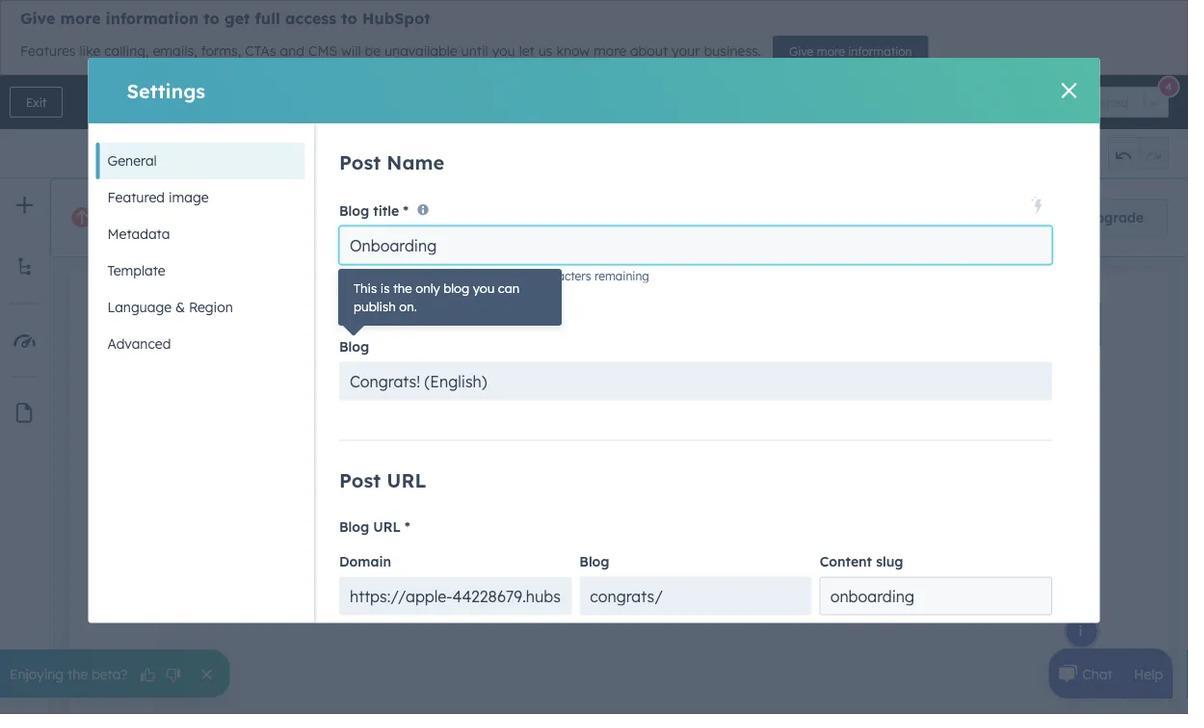 Task type: locate. For each thing, give the bounding box(es) containing it.
page
[[458, 299, 492, 316]]

until
[[461, 43, 489, 59]]

hubspot down image
[[202, 208, 270, 228]]

language & region button
[[96, 289, 305, 326]]

0 horizontal spatial to
[[204, 9, 220, 28]]

not authorized
[[1047, 95, 1129, 109]]

1 vertical spatial url
[[373, 518, 401, 535]]

know
[[557, 43, 590, 59]]

&
[[175, 299, 185, 316]]

name
[[386, 150, 444, 175]]

remove
[[105, 208, 167, 228]]

template
[[108, 262, 166, 279]]

great!
[[357, 269, 391, 283]]

information up emails,
[[106, 9, 199, 28]]

1 vertical spatial post
[[339, 468, 381, 492]]

on.
[[391, 303, 406, 316]]

the left beta?
[[68, 666, 88, 682]]

None field
[[593, 89, 709, 115]]

save button
[[900, 91, 933, 114]]

blog title
[[339, 202, 399, 219]]

featured
[[108, 189, 165, 206]]

more for give more information to get full access to hubspot
[[60, 9, 101, 28]]

dialog containing settings
[[88, 58, 1101, 714]]

dialog
[[88, 58, 1101, 714]]

1 post from the top
[[339, 150, 381, 175]]

url
[[386, 468, 426, 492], [373, 518, 401, 535]]

blog.
[[398, 208, 437, 228]]

0 vertical spatial post
[[339, 150, 381, 175]]

information for give more information to get full access to hubspot
[[106, 9, 199, 28]]

0 horizontal spatial your
[[357, 208, 393, 228]]

get
[[225, 9, 250, 28]]

post name
[[339, 150, 444, 175]]

post up blog url
[[339, 468, 381, 492]]

your right from
[[357, 208, 393, 228]]

1 horizontal spatial give
[[790, 44, 814, 58]]

not
[[1047, 95, 1068, 109]]

features
[[20, 43, 76, 59]]

2 horizontal spatial more
[[817, 44, 845, 58]]

business.
[[704, 43, 762, 59]]

give for give more information to get full access to hubspot
[[20, 9, 55, 28]]

you left can
[[454, 287, 472, 300]]

more for give more information
[[817, 44, 845, 58]]

1 horizontal spatial information
[[849, 44, 913, 58]]

exit
[[26, 95, 46, 109]]

1 horizontal spatial hubspot
[[362, 9, 431, 28]]

0 horizontal spatial more
[[60, 9, 101, 28]]

1 vertical spatial give
[[790, 44, 814, 58]]

more
[[60, 9, 101, 28], [594, 43, 627, 59], [817, 44, 845, 58]]

starter.
[[716, 209, 762, 226]]

general button
[[96, 143, 305, 179]]

image
[[169, 189, 209, 206]]

the up can
[[466, 269, 484, 283]]

characters
[[533, 269, 591, 283]]

0 horizontal spatial you
[[454, 287, 472, 300]]

url up blog url
[[386, 468, 426, 492]]

close image
[[1062, 83, 1077, 98]]

full
[[255, 9, 280, 28]]

1 vertical spatial information
[[849, 44, 913, 58]]

0 vertical spatial information
[[106, 9, 199, 28]]

information up save
[[849, 44, 913, 58]]

your
[[672, 43, 700, 59], [357, 208, 393, 228]]

0 horizontal spatial hubspot
[[202, 208, 270, 228]]

give inside give more information link
[[790, 44, 814, 58]]

title
[[373, 202, 399, 219], [497, 299, 523, 316]]

1 vertical spatial title
[[497, 299, 523, 316]]

to left the get
[[204, 9, 220, 28]]

1 vertical spatial you
[[454, 287, 472, 300]]

remove the hubspot logo from your blog.
[[105, 208, 437, 228]]

2 to from the left
[[342, 9, 358, 28]]

crm
[[647, 209, 676, 226]]

blog's
[[414, 299, 454, 316]]

ctas
[[245, 43, 276, 59]]

1 horizontal spatial your
[[672, 43, 700, 59]]

(english)
[[424, 372, 487, 391]]

unavailable
[[385, 43, 458, 59]]

hubspot up the features like calling, emails, forms, ctas and cms will be unavailable until you let us know more about your business.
[[362, 9, 431, 28]]

group
[[1109, 137, 1170, 170]]

the
[[172, 208, 197, 228], [466, 269, 484, 283], [386, 287, 402, 300], [68, 666, 88, 682]]

give right the "business."
[[790, 44, 814, 58]]

upgrade link
[[1062, 199, 1169, 237]]

your right about on the top of the page
[[672, 43, 700, 59]]

the right is
[[386, 287, 402, 300]]

preview button
[[944, 87, 1019, 118]]

1 horizontal spatial you
[[492, 43, 516, 59]]

0 horizontal spatial title
[[373, 202, 399, 219]]

1 horizontal spatial title
[[497, 299, 523, 316]]

0 horizontal spatial information
[[106, 9, 199, 28]]

help
[[1135, 666, 1164, 682]]

template button
[[96, 253, 305, 289]]

content
[[820, 553, 872, 570]]

you left let
[[492, 43, 516, 59]]

give
[[20, 9, 55, 28], [790, 44, 814, 58]]

to
[[204, 9, 220, 28], [342, 9, 358, 28]]

2 post from the top
[[339, 468, 381, 492]]

post for post name
[[339, 150, 381, 175]]

to up will at the top left of page
[[342, 9, 358, 28]]

title down post name
[[373, 202, 399, 219]]

Content slug text field
[[820, 577, 1052, 615]]

title right can
[[497, 299, 523, 316]]

thumbsdown image
[[164, 667, 182, 685]]

url up domain
[[373, 518, 401, 535]]

url for blog url
[[373, 518, 401, 535]]

access
[[285, 9, 337, 28]]

0 vertical spatial you
[[492, 43, 516, 59]]

0 vertical spatial url
[[386, 468, 426, 492]]

be
[[365, 43, 381, 59]]

Domain text field
[[339, 577, 572, 615]]

give more information to get full access to hubspot
[[20, 9, 431, 28]]

hubspot
[[362, 9, 431, 28], [202, 208, 270, 228]]

customize blog's page title
[[340, 299, 523, 316]]

you
[[492, 43, 516, 59], [454, 287, 472, 300]]

you inside 'this is the only blog you can publish on.'
[[454, 287, 472, 300]]

4
[[1166, 80, 1173, 94]]

post
[[339, 150, 381, 175], [339, 468, 381, 492]]

give up features
[[20, 9, 55, 28]]

None text field
[[339, 226, 1052, 265]]

blog
[[339, 202, 369, 219], [339, 338, 369, 355], [339, 518, 369, 535], [579, 553, 609, 570]]

preview
[[961, 95, 1003, 109]]

0 horizontal spatial give
[[20, 9, 55, 28]]

blog url
[[339, 518, 401, 535]]

post up blog title
[[339, 150, 381, 175]]

metadata button
[[96, 216, 305, 253]]

1 vertical spatial hubspot
[[202, 208, 270, 228]]

0 vertical spatial give
[[20, 9, 55, 28]]

1 to from the left
[[204, 9, 220, 28]]

1 horizontal spatial to
[[342, 9, 358, 28]]

metadata
[[108, 226, 170, 242]]

like
[[79, 43, 101, 59]]

beta?
[[92, 666, 128, 682]]

content slug
[[820, 553, 903, 570]]

customize
[[340, 299, 410, 316]]

not authorized button
[[1031, 87, 1145, 118]]



Task type: describe. For each thing, give the bounding box(es) containing it.
url for post url
[[386, 468, 426, 492]]

cms
[[309, 43, 337, 59]]

domain
[[339, 553, 391, 570]]

us
[[539, 43, 553, 59]]

0 vertical spatial your
[[672, 43, 700, 59]]

advanced button
[[96, 326, 305, 363]]

is
[[375, 287, 383, 300]]

calling,
[[104, 43, 149, 59]]

customize blog's page title button
[[339, 289, 524, 327]]

within
[[431, 269, 463, 283]]

with
[[616, 209, 643, 226]]

congrats! (english) button
[[339, 362, 1052, 400]]

only
[[405, 287, 426, 300]]

enjoying the beta? button
[[0, 650, 230, 698]]

the inside 'this is the only blog you can publish on.'
[[386, 287, 402, 300]]

let
[[519, 43, 535, 59]]

authorized
[[1071, 95, 1129, 109]]

0 vertical spatial hubspot
[[362, 9, 431, 28]]

60
[[516, 269, 530, 283]]

unlock
[[453, 209, 496, 226]]

enjoying the beta?
[[10, 666, 128, 682]]

advanced
[[108, 336, 171, 352]]

great! you're within the limit. 60 characters remaining
[[357, 269, 649, 283]]

will
[[341, 43, 361, 59]]

suite
[[680, 209, 712, 226]]

1 horizontal spatial more
[[594, 43, 627, 59]]

limit.
[[487, 269, 513, 283]]

region
[[189, 299, 233, 316]]

this is the only blog you can publish on.
[[352, 287, 494, 316]]

give more information link
[[773, 36, 929, 67]]

emails,
[[153, 43, 197, 59]]

premium
[[500, 209, 556, 226]]

exit link
[[10, 87, 63, 118]]

general
[[108, 152, 157, 169]]

chat
[[1083, 666, 1113, 682]]

forms,
[[201, 43, 241, 59]]

slug
[[876, 553, 903, 570]]

give for give more information
[[790, 44, 814, 58]]

featured image button
[[96, 179, 305, 216]]

the down image
[[172, 208, 197, 228]]

the inside button
[[68, 666, 88, 682]]

blog
[[429, 287, 451, 300]]

enjoying
[[10, 666, 64, 682]]

thumbsup image
[[139, 667, 157, 685]]

post for post url
[[339, 468, 381, 492]]

post url
[[339, 468, 426, 492]]

give more information
[[790, 44, 913, 58]]

logo
[[275, 208, 310, 228]]

you're
[[394, 269, 427, 283]]

unlock premium features with crm suite starter.
[[453, 209, 762, 226]]

remaining
[[594, 269, 649, 283]]

1 vertical spatial your
[[357, 208, 393, 228]]

Blog text field
[[579, 577, 812, 615]]

from
[[315, 208, 352, 228]]

settings
[[127, 79, 205, 103]]

features
[[560, 209, 613, 226]]

about
[[631, 43, 668, 59]]

can
[[475, 287, 494, 300]]

language & region
[[108, 299, 233, 316]]

features like calling, emails, forms, ctas and cms will be unavailable until you let us know more about your business.
[[20, 43, 762, 59]]

information for give more information
[[849, 44, 913, 58]]

language
[[108, 299, 172, 316]]

featured image
[[108, 189, 209, 206]]

0 vertical spatial title
[[373, 202, 399, 219]]

not authorized group
[[1031, 87, 1170, 118]]

and
[[280, 43, 305, 59]]

the inside dialog
[[466, 269, 484, 283]]

this
[[352, 287, 372, 300]]

publish
[[352, 303, 388, 316]]

congrats! (english)
[[350, 372, 487, 391]]

title inside button
[[497, 299, 523, 316]]

upgrade
[[1086, 209, 1144, 226]]

congrats!
[[350, 372, 420, 391]]



Task type: vqa. For each thing, say whether or not it's contained in the screenshot.
left to
yes



